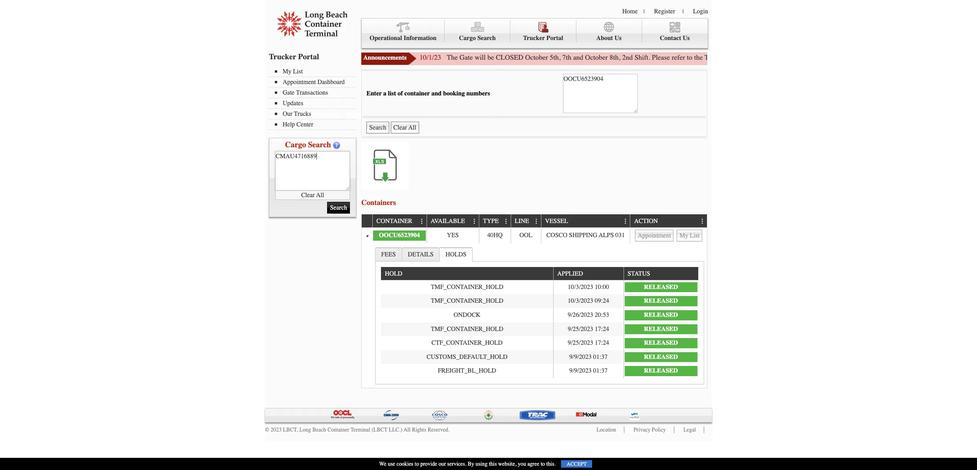 Task type: vqa. For each thing, say whether or not it's contained in the screenshot.
TMF_CONTAINER_HOLD cell corresponding to 10/3/2023 09:24
yes



Task type: locate. For each thing, give the bounding box(es) containing it.
1 vertical spatial all
[[404, 427, 411, 434]]

3 released from the top
[[644, 312, 678, 319]]

Enter container numbers and/ or booking numbers.  text field
[[275, 151, 350, 191]]

search
[[477, 35, 496, 42], [308, 140, 331, 149]]

search up be
[[477, 35, 496, 42]]

this
[[489, 461, 497, 468]]

Enter container numbers and/ or booking numbers. Press ESC to reset input box text field
[[563, 74, 638, 113]]

trucker portal up list
[[269, 52, 319, 61]]

1 us from the left
[[615, 35, 622, 42]]

1 vertical spatial and
[[431, 90, 442, 97]]

1 vertical spatial menu bar
[[269, 67, 359, 130]]

9/25/2023 17:24 cell down 9/26/2023 20:53
[[553, 323, 623, 337]]

9/9/2023 01:37 cell for customs_default_hold
[[553, 351, 623, 365]]

1 vertical spatial portal
[[298, 52, 319, 61]]

0 horizontal spatial edit column settings image
[[503, 218, 509, 225]]

yes
[[447, 232, 459, 239]]

edit column settings image right type link
[[503, 218, 509, 225]]

10/3/2023 for 10/3/2023 10:00
[[568, 284, 593, 291]]

None submit
[[366, 122, 389, 134], [327, 202, 350, 214], [366, 122, 389, 134], [327, 202, 350, 214]]

oocu6523904 cell
[[372, 228, 426, 244]]

1 horizontal spatial |
[[683, 8, 684, 15]]

register link
[[654, 8, 675, 15]]

9/9/2023 for freight_bl_hold
[[569, 368, 592, 375]]

17:24 for tmf_container_hold
[[595, 326, 609, 333]]

edit column settings image inside action column header
[[699, 218, 706, 225]]

3 tmf_container_hold cell from the top
[[381, 323, 553, 337]]

information
[[404, 35, 436, 42]]

17:24
[[595, 326, 609, 333], [595, 340, 609, 347]]

tmf_container_hold cell
[[381, 281, 553, 295], [381, 295, 553, 309], [381, 323, 553, 337]]

all right the clear
[[316, 192, 324, 199]]

trucker portal link
[[510, 20, 576, 43]]

reserved.
[[428, 427, 450, 434]]

1 10/3/2023 from the top
[[568, 284, 593, 291]]

0 vertical spatial 9/25/2023 17:24
[[568, 326, 609, 333]]

edit column settings image
[[503, 218, 509, 225], [533, 218, 540, 225]]

1 horizontal spatial menu bar
[[361, 18, 708, 48]]

announcements
[[363, 54, 407, 61]]

and right 7th
[[573, 53, 583, 62]]

grid
[[381, 267, 698, 379]]

us right about
[[615, 35, 622, 42]]

2 tmf_container_hold from the top
[[431, 298, 503, 305]]

gate inside "my list appointment dashboard gate transactions updates our trucks help center"
[[283, 89, 295, 96]]

portal
[[546, 35, 563, 42], [298, 52, 319, 61]]

2 vertical spatial tmf_container_hold
[[431, 326, 503, 333]]

2 01:37 from the top
[[593, 368, 608, 375]]

2 9/25/2023 from the top
[[568, 340, 593, 347]]

clear
[[301, 192, 315, 199]]

released for 3rd released cell from the bottom
[[644, 340, 678, 347]]

about
[[596, 35, 613, 42]]

this.
[[546, 461, 556, 468]]

edit column settings image inside vessel column header
[[622, 218, 629, 225]]

0 horizontal spatial for
[[786, 53, 794, 62]]

action column header
[[630, 215, 707, 228]]

enter a list of container and booking numbers
[[366, 90, 490, 97]]

home
[[622, 8, 638, 15]]

2 released from the top
[[644, 298, 678, 305]]

row containing container
[[362, 215, 707, 228]]

applied link
[[557, 267, 587, 280]]

privacy
[[634, 427, 650, 434]]

search down help center link
[[308, 140, 331, 149]]

0 vertical spatial tmf_container_hold
[[431, 284, 503, 291]]

10/1/23
[[420, 53, 441, 62]]

1 horizontal spatial trucker
[[523, 35, 545, 42]]

closed
[[496, 53, 523, 62]]

0 vertical spatial cargo search
[[459, 35, 496, 42]]

appointment dashboard link
[[275, 79, 355, 86]]

1 vertical spatial tmf_container_hold
[[431, 298, 503, 305]]

0 horizontal spatial cargo
[[285, 140, 306, 149]]

services.
[[447, 461, 466, 468]]

edit column settings image for type
[[503, 218, 509, 225]]

tab list containing fees
[[373, 246, 706, 387]]

0 vertical spatial 9/9/2023 01:37
[[569, 354, 608, 361]]

0 vertical spatial 17:24
[[595, 326, 609, 333]]

released for 2nd released cell from the top of the page
[[644, 298, 678, 305]]

ctf_container_hold cell
[[381, 337, 553, 351]]

our
[[439, 461, 446, 468]]

trucker
[[523, 35, 545, 42], [269, 52, 296, 61]]

trucker up my
[[269, 52, 296, 61]]

edit column settings image inside container column header
[[419, 218, 425, 225]]

0 horizontal spatial us
[[615, 35, 622, 42]]

40hq
[[487, 232, 503, 239]]

login
[[693, 8, 708, 15]]

long
[[299, 427, 311, 434]]

2 us from the left
[[683, 35, 690, 42]]

0 horizontal spatial gate
[[283, 89, 295, 96]]

0 vertical spatial 10/3/2023
[[568, 284, 593, 291]]

0 vertical spatial portal
[[546, 35, 563, 42]]

2 9/9/2023 01:37 from the top
[[569, 368, 608, 375]]

all
[[316, 192, 324, 199], [404, 427, 411, 434]]

6 released from the top
[[644, 354, 678, 361]]

1 vertical spatial 9/9/2023 01:37
[[569, 368, 608, 375]]

2 edit column settings image from the left
[[533, 218, 540, 225]]

1 9/25/2023 from the top
[[568, 326, 593, 333]]

9/25/2023 17:24 for tmf_container_hold
[[568, 326, 609, 333]]

the
[[447, 53, 458, 62]]

further
[[796, 53, 815, 62]]

1 tmf_container_hold from the top
[[431, 284, 503, 291]]

edit column settings image right line link
[[533, 218, 540, 225]]

0 horizontal spatial trucker
[[269, 52, 296, 61]]

shipping
[[569, 232, 597, 239]]

7 released from the top
[[644, 368, 678, 375]]

9/25/2023 for ctf_container_hold
[[568, 340, 593, 347]]

row group containing tmf_container_hold
[[381, 281, 698, 379]]

9/9/2023 01:37 for customs_default_hold
[[569, 354, 608, 361]]

to left the provide
[[415, 461, 419, 468]]

cargo search up will
[[459, 35, 496, 42]]

1 vertical spatial 9/25/2023 17:24
[[568, 340, 609, 347]]

and left booking
[[431, 90, 442, 97]]

1 horizontal spatial gate
[[459, 53, 473, 62]]

0 vertical spatial trucker portal
[[523, 35, 563, 42]]

trucker portal up 5th,
[[523, 35, 563, 42]]

row containing ctf_container_hold
[[381, 337, 698, 351]]

9/25/2023 17:24 cell
[[553, 323, 623, 337], [553, 337, 623, 351]]

1 9/25/2023 17:24 cell from the top
[[553, 323, 623, 337]]

we
[[379, 461, 386, 468]]

0 vertical spatial 9/25/2023
[[568, 326, 593, 333]]

1 released from the top
[[644, 284, 678, 291]]

containers
[[361, 198, 396, 207]]

october left 5th,
[[525, 53, 548, 62]]

0 horizontal spatial all
[[316, 192, 324, 199]]

edit column settings image
[[419, 218, 425, 225], [471, 218, 478, 225], [622, 218, 629, 225], [699, 218, 706, 225]]

10/3/2023 10:00
[[568, 284, 609, 291]]

2 9/9/2023 01:37 cell from the top
[[553, 365, 623, 379]]

edit column settings image inside type column header
[[503, 218, 509, 225]]

row group
[[362, 228, 707, 389], [381, 281, 698, 379]]

2 | from the left
[[683, 8, 684, 15]]

cargo search down center
[[285, 140, 331, 149]]

2 9/9/2023 from the top
[[569, 368, 592, 375]]

released for 7th released cell from the top of the page
[[644, 368, 678, 375]]

None button
[[391, 122, 419, 134], [635, 230, 674, 242], [677, 230, 702, 242], [391, 122, 419, 134], [635, 230, 674, 242], [677, 230, 702, 242]]

6 released cell from the top
[[623, 351, 698, 365]]

1 horizontal spatial edit column settings image
[[533, 218, 540, 225]]

10/3/2023
[[568, 284, 593, 291], [568, 298, 593, 305]]

1 vertical spatial cargo search
[[285, 140, 331, 149]]

to left this.
[[541, 461, 545, 468]]

released for 6th released cell from the top
[[644, 354, 678, 361]]

1 horizontal spatial us
[[683, 35, 690, 42]]

1 vertical spatial 10/3/2023
[[568, 298, 593, 305]]

gate right the truck in the top of the page
[[723, 53, 736, 62]]

1 vertical spatial 9/25/2023
[[568, 340, 593, 347]]

0 vertical spatial 9/9/2023
[[569, 354, 592, 361]]

40hq cell
[[479, 228, 511, 244]]

3 edit column settings image from the left
[[622, 218, 629, 225]]

for
[[786, 53, 794, 62], [851, 53, 859, 62]]

1 horizontal spatial the
[[861, 53, 869, 62]]

clear all button
[[275, 191, 350, 200]]

2 9/25/2023 17:24 cell from the top
[[553, 337, 623, 351]]

the left week.
[[861, 53, 869, 62]]

1 horizontal spatial trucker portal
[[523, 35, 563, 42]]

1 01:37 from the top
[[593, 354, 608, 361]]

trucker portal
[[523, 35, 563, 42], [269, 52, 319, 61]]

1 tmf_container_hold cell from the top
[[381, 281, 553, 295]]

1 vertical spatial search
[[308, 140, 331, 149]]

tree grid
[[362, 215, 707, 389]]

0 horizontal spatial menu bar
[[269, 67, 359, 130]]

hold
[[385, 271, 402, 278]]

status link
[[628, 267, 654, 280]]

of
[[398, 90, 403, 97]]

edit column settings image inside available 'column header'
[[471, 218, 478, 225]]

vessel column header
[[541, 215, 630, 228]]

9/26/2023 20:53 cell
[[553, 309, 623, 323]]

0 vertical spatial all
[[316, 192, 324, 199]]

edit column settings image inside line column header
[[533, 218, 540, 225]]

will
[[475, 53, 486, 62]]

09:24
[[595, 298, 609, 305]]

search inside menu bar
[[477, 35, 496, 42]]

by
[[468, 461, 474, 468]]

3 tmf_container_hold from the top
[[431, 326, 503, 333]]

2 released cell from the top
[[623, 295, 698, 309]]

1 9/9/2023 01:37 from the top
[[569, 354, 608, 361]]

5 released from the top
[[644, 340, 678, 347]]

10/3/2023 10:00 cell
[[553, 281, 623, 295]]

the
[[694, 53, 703, 62], [861, 53, 869, 62]]

0 vertical spatial search
[[477, 35, 496, 42]]

0 horizontal spatial october
[[525, 53, 548, 62]]

the left the truck in the top of the page
[[694, 53, 703, 62]]

cosco
[[546, 232, 567, 239]]

cargo search link
[[445, 20, 510, 43]]

9/25/2023 17:24 cell down 9/26/2023 20:53 "cell"
[[553, 337, 623, 351]]

1 horizontal spatial search
[[477, 35, 496, 42]]

all right llc.)
[[404, 427, 411, 434]]

row containing customs_default_hold
[[381, 351, 698, 365]]

1 9/9/2023 from the top
[[569, 354, 592, 361]]

1 17:24 from the top
[[595, 326, 609, 333]]

9/25/2023
[[568, 326, 593, 333], [568, 340, 593, 347]]

1 edit column settings image from the left
[[503, 218, 509, 225]]

our trucks link
[[275, 110, 355, 118]]

freight_bl_hold
[[438, 368, 496, 375]]

2 tmf_container_hold cell from the top
[[381, 295, 553, 309]]

2 edit column settings image from the left
[[471, 218, 478, 225]]

cargo up will
[[459, 35, 476, 42]]

10/3/2023 up the 9/26/2023
[[568, 298, 593, 305]]

grid containing hold
[[381, 267, 698, 379]]

1 for from the left
[[786, 53, 794, 62]]

october left 8th,
[[585, 53, 608, 62]]

for right page
[[786, 53, 794, 62]]

tmf_container_hold for 10/3/2023 10:00
[[431, 284, 503, 291]]

available link
[[431, 215, 469, 228]]

9/9/2023 01:37 cell
[[553, 351, 623, 365], [553, 365, 623, 379]]

row containing hold
[[381, 267, 698, 281]]

1 edit column settings image from the left
[[419, 218, 425, 225]]

2 17:24 from the top
[[595, 340, 609, 347]]

week.
[[871, 53, 888, 62]]

0 vertical spatial cargo
[[459, 35, 476, 42]]

2 10/3/2023 from the top
[[568, 298, 593, 305]]

0 horizontal spatial cargo search
[[285, 140, 331, 149]]

portal up 5th,
[[546, 35, 563, 42]]

row containing oocu6523904
[[362, 228, 707, 244]]

0 vertical spatial and
[[573, 53, 583, 62]]

0 horizontal spatial portal
[[298, 52, 319, 61]]

available column header
[[426, 215, 479, 228]]

1 horizontal spatial cargo
[[459, 35, 476, 42]]

1 vertical spatial trucker portal
[[269, 52, 319, 61]]

to right refer
[[687, 53, 692, 62]]

10/3/2023 down applied link
[[568, 284, 593, 291]]

1 horizontal spatial october
[[585, 53, 608, 62]]

row
[[362, 215, 707, 228], [362, 228, 707, 244], [381, 267, 698, 281], [381, 281, 698, 295], [381, 295, 698, 309], [381, 309, 698, 323], [381, 323, 698, 337], [381, 337, 698, 351], [381, 351, 698, 365], [381, 365, 698, 379]]

about us
[[596, 35, 622, 42]]

|
[[644, 8, 645, 15], [683, 8, 684, 15]]

0 horizontal spatial search
[[308, 140, 331, 149]]

1 9/25/2023 17:24 from the top
[[568, 326, 609, 333]]

gate right the
[[459, 53, 473, 62]]

0 vertical spatial trucker
[[523, 35, 545, 42]]

cargo down help
[[285, 140, 306, 149]]

menu bar
[[361, 18, 708, 48], [269, 67, 359, 130]]

fees tab
[[375, 248, 402, 261]]

| right home
[[644, 8, 645, 15]]

1 the from the left
[[694, 53, 703, 62]]

1 vertical spatial 9/9/2023
[[569, 368, 592, 375]]

llc.)
[[389, 427, 402, 434]]

1 horizontal spatial for
[[851, 53, 859, 62]]

trucker up closed
[[523, 35, 545, 42]]

1 9/9/2023 01:37 cell from the top
[[553, 351, 623, 365]]

released cell
[[623, 281, 698, 295], [623, 295, 698, 309], [623, 309, 698, 323], [623, 323, 698, 337], [623, 337, 698, 351], [623, 351, 698, 365], [623, 365, 698, 379]]

| left login
[[683, 8, 684, 15]]

2 the from the left
[[861, 53, 869, 62]]

list
[[388, 90, 396, 97]]

line link
[[515, 215, 533, 228]]

1 horizontal spatial cargo search
[[459, 35, 496, 42]]

0 vertical spatial 01:37
[[593, 354, 608, 361]]

0 horizontal spatial the
[[694, 53, 703, 62]]

1 horizontal spatial and
[[573, 53, 583, 62]]

gate
[[459, 53, 473, 62], [723, 53, 736, 62], [283, 89, 295, 96]]

1 vertical spatial 17:24
[[595, 340, 609, 347]]

0 vertical spatial menu bar
[[361, 18, 708, 48]]

gate up the updates
[[283, 89, 295, 96]]

0 horizontal spatial |
[[644, 8, 645, 15]]

4 released from the top
[[644, 326, 678, 333]]

container link
[[376, 215, 416, 228]]

cargo inside menu bar
[[459, 35, 476, 42]]

us right contact
[[683, 35, 690, 42]]

tmf_container_hold cell for 10/3/2023 10:00
[[381, 281, 553, 295]]

for right details
[[851, 53, 859, 62]]

17:24 for ctf_container_hold
[[595, 340, 609, 347]]

us for contact us
[[683, 35, 690, 42]]

portal up "my list" link
[[298, 52, 319, 61]]

tab list
[[373, 246, 706, 387]]

privacy policy link
[[634, 427, 666, 434]]

2 october from the left
[[585, 53, 608, 62]]

4 edit column settings image from the left
[[699, 218, 706, 225]]

tab list inside row group
[[373, 246, 706, 387]]

oocu6523904
[[379, 232, 420, 239]]

1 october from the left
[[525, 53, 548, 62]]

accept
[[567, 462, 587, 467]]

1 vertical spatial 01:37
[[593, 368, 608, 375]]

2 9/25/2023 17:24 from the top
[[568, 340, 609, 347]]

0 horizontal spatial trucker portal
[[269, 52, 319, 61]]

action
[[634, 218, 658, 225]]

cell
[[630, 228, 707, 244]]



Task type: describe. For each thing, give the bounding box(es) containing it.
gate transactions link
[[275, 89, 355, 96]]

1 released cell from the top
[[623, 281, 698, 295]]

type link
[[483, 215, 503, 228]]

hold link
[[385, 267, 406, 280]]

freight_bl_hold cell
[[381, 365, 553, 379]]

refer
[[672, 53, 685, 62]]

tmf_container_hold cell for 10/3/2023 09:24
[[381, 295, 553, 309]]

row group containing oocu6523904
[[362, 228, 707, 389]]

1 horizontal spatial portal
[[546, 35, 563, 42]]

appointment
[[283, 79, 316, 86]]

released for fourth released cell from the bottom of the page
[[644, 326, 678, 333]]

10:00
[[595, 284, 609, 291]]

2023
[[271, 427, 282, 434]]

9/26/2023 20:53
[[568, 312, 609, 319]]

20:53
[[595, 312, 609, 319]]

edit column settings image for vessel
[[622, 218, 629, 225]]

location
[[597, 427, 616, 434]]

0 horizontal spatial and
[[431, 90, 442, 97]]

01:37 for customs_default_hold
[[593, 354, 608, 361]]

us for about us
[[615, 35, 622, 42]]

gate
[[817, 53, 829, 62]]

row group inside tree grid
[[381, 281, 698, 379]]

released for fifth released cell from the bottom of the page
[[644, 312, 678, 319]]

ool cell
[[511, 228, 541, 244]]

status
[[628, 271, 650, 278]]

cosco shipping alps 031
[[546, 232, 625, 239]]

provide
[[420, 461, 437, 468]]

10/3/2023 09:24 cell
[[553, 295, 623, 309]]

booking
[[443, 90, 465, 97]]

customs_default_hold
[[427, 354, 508, 361]]

enter
[[366, 90, 382, 97]]

grid inside row group
[[381, 267, 698, 379]]

holds tab
[[439, 248, 473, 262]]

2nd
[[622, 53, 633, 62]]

tree grid containing container
[[362, 215, 707, 389]]

cargo search inside cargo search link
[[459, 35, 496, 42]]

help center link
[[275, 121, 355, 128]]

updates
[[283, 100, 303, 107]]

©
[[265, 427, 269, 434]]

type column header
[[479, 215, 511, 228]]

lbct,
[[283, 427, 298, 434]]

operational information
[[370, 35, 436, 42]]

location link
[[597, 427, 616, 434]]

my list link
[[275, 68, 355, 75]]

applied
[[557, 271, 583, 278]]

container column header
[[372, 215, 426, 228]]

9/9/2023 01:37 cell for freight_bl_hold
[[553, 365, 623, 379]]

tmf_container_hold for 10/3/2023 09:24
[[431, 298, 503, 305]]

edit column settings image for line
[[533, 218, 540, 225]]

© 2023 lbct, long beach container terminal (lbct llc.) all rights reserved.
[[265, 427, 450, 434]]

tmf_container_hold for 9/25/2023 17:24
[[431, 326, 503, 333]]

available
[[431, 218, 465, 225]]

using
[[476, 461, 487, 468]]

vessel link
[[545, 215, 572, 228]]

about us link
[[576, 20, 642, 43]]

vessel
[[545, 218, 568, 225]]

we use cookies to provide our services. by using this website, you agree to this.
[[379, 461, 556, 468]]

1 vertical spatial cargo
[[285, 140, 306, 149]]

clear all
[[301, 192, 324, 199]]

edit column settings image for action
[[699, 218, 706, 225]]

container
[[404, 90, 430, 97]]

center
[[296, 121, 313, 128]]

row containing freight_bl_hold
[[381, 365, 698, 379]]

1 | from the left
[[644, 8, 645, 15]]

7 released cell from the top
[[623, 365, 698, 379]]

hours
[[738, 53, 755, 62]]

register
[[654, 8, 675, 15]]

operational information link
[[362, 20, 445, 43]]

released for 7th released cell from the bottom
[[644, 284, 678, 291]]

menu bar containing operational information
[[361, 18, 708, 48]]

1 horizontal spatial all
[[404, 427, 411, 434]]

home link
[[622, 8, 638, 15]]

10/3/2023 09:24
[[568, 298, 609, 305]]

container
[[327, 427, 349, 434]]

edit column settings image for container
[[419, 218, 425, 225]]

menu bar containing my list
[[269, 67, 359, 130]]

9/25/2023 for tmf_container_hold
[[568, 326, 593, 333]]

row containing ondock
[[381, 309, 698, 323]]

contact us link
[[642, 20, 708, 43]]

you
[[518, 461, 526, 468]]

beach
[[312, 427, 326, 434]]

(lbct
[[372, 427, 387, 434]]

edit column settings image for available
[[471, 218, 478, 225]]

4 released cell from the top
[[623, 323, 698, 337]]

5 released cell from the top
[[623, 337, 698, 351]]

my list appointment dashboard gate transactions updates our trucks help center
[[283, 68, 345, 128]]

legal
[[683, 427, 696, 434]]

holds
[[446, 251, 466, 258]]

1 vertical spatial trucker
[[269, 52, 296, 61]]

details
[[830, 53, 849, 62]]

be
[[487, 53, 494, 62]]

truck
[[705, 53, 721, 62]]

031
[[615, 232, 625, 239]]

2 horizontal spatial gate
[[723, 53, 736, 62]]

3 released cell from the top
[[623, 309, 698, 323]]

9/9/2023 for customs_default_hold
[[569, 354, 592, 361]]

1 horizontal spatial to
[[541, 461, 545, 468]]

transactions
[[296, 89, 328, 96]]

line column header
[[511, 215, 541, 228]]

9/25/2023 17:24 cell for tmf_container_hold
[[553, 323, 623, 337]]

tmf_container_hold cell for 9/25/2023 17:24
[[381, 323, 553, 337]]

yes cell
[[426, 228, 479, 244]]

please
[[652, 53, 670, 62]]

privacy policy
[[634, 427, 666, 434]]

updates link
[[275, 100, 355, 107]]

contact
[[660, 35, 681, 42]]

0 horizontal spatial to
[[415, 461, 419, 468]]

9/9/2023 01:37 for freight_bl_hold
[[569, 368, 608, 375]]

9/26/2023
[[568, 312, 593, 319]]

5th,
[[550, 53, 561, 62]]

accept button
[[561, 461, 592, 468]]

8th,
[[610, 53, 620, 62]]

ondock
[[454, 312, 481, 319]]

ctf_container_hold
[[431, 340, 503, 347]]

agree
[[527, 461, 539, 468]]

9/25/2023 17:24 for ctf_container_hold
[[568, 340, 609, 347]]

01:37 for freight_bl_hold
[[593, 368, 608, 375]]

container
[[376, 218, 412, 225]]

10/3/2023 for 10/3/2023 09:24
[[568, 298, 593, 305]]

9/25/2023 17:24 cell for ctf_container_hold
[[553, 337, 623, 351]]

use
[[388, 461, 395, 468]]

policy
[[652, 427, 666, 434]]

dashboard
[[317, 79, 345, 86]]

all inside button
[[316, 192, 324, 199]]

rights
[[412, 427, 426, 434]]

10/1/23 the gate will be closed october 5th, 7th and october 8th, 2nd shift. please refer to the truck gate hours web page for further gate details for the week.
[[420, 53, 888, 62]]

cosco shipping alps 031 cell
[[541, 228, 630, 244]]

ondock cell
[[381, 309, 553, 323]]

legal link
[[683, 427, 696, 434]]

details tab
[[402, 248, 440, 261]]

2 for from the left
[[851, 53, 859, 62]]

a
[[383, 90, 386, 97]]

customs_default_hold cell
[[381, 351, 553, 365]]

2 horizontal spatial to
[[687, 53, 692, 62]]

cookies
[[397, 461, 413, 468]]

7th
[[562, 53, 571, 62]]

alps
[[599, 232, 614, 239]]

contact us
[[660, 35, 690, 42]]



